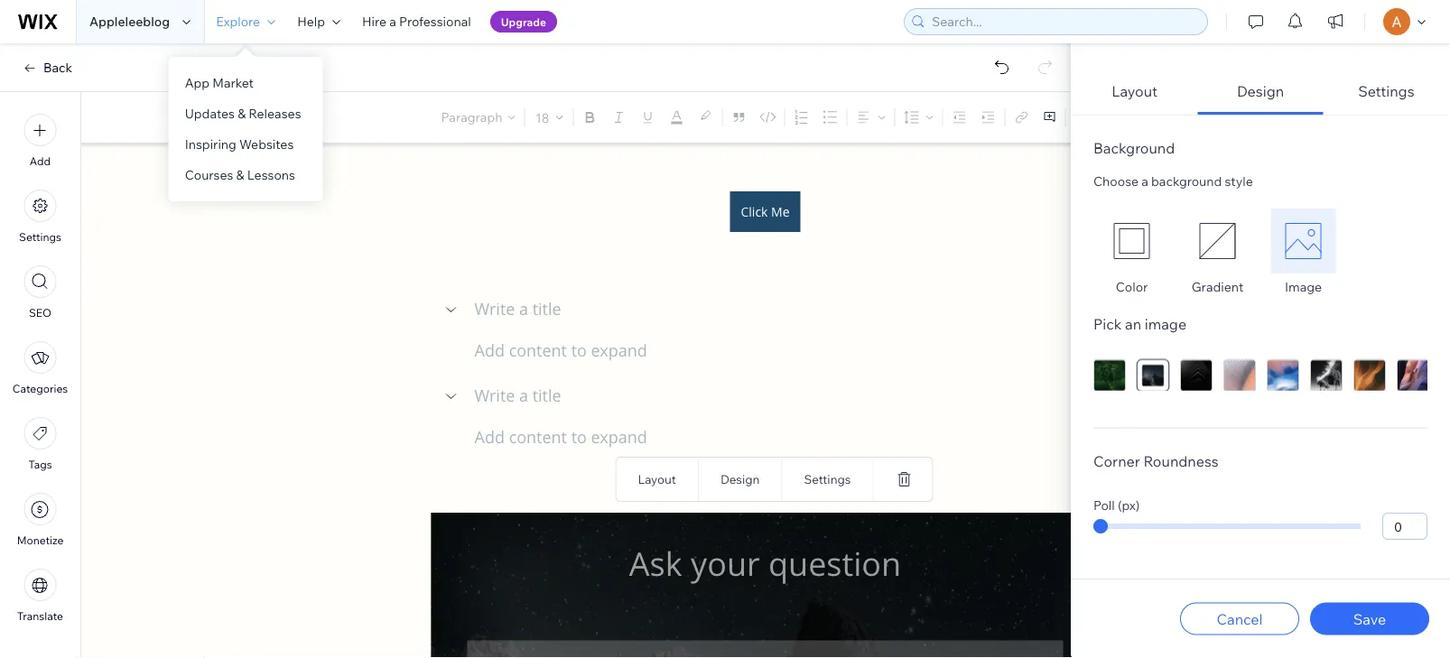 Task type: locate. For each thing, give the bounding box(es) containing it.
background
[[1151, 173, 1222, 189]]

poll
[[1094, 24, 1124, 47], [1094, 497, 1115, 513]]

poll for poll (px)
[[1094, 497, 1115, 513]]

tab list
[[1072, 70, 1449, 608]]

choose
[[1094, 173, 1139, 189]]

settings button for leftmost layout button
[[800, 467, 856, 492]]

&
[[238, 106, 246, 121], [236, 167, 244, 183]]

1 horizontal spatial (px)
[[1147, 565, 1169, 581]]

& inside 'updates & releases' link
[[238, 106, 246, 121]]

poll inside design tab panel
[[1094, 497, 1115, 513]]

a
[[389, 14, 396, 29], [1142, 173, 1149, 189]]

None number field
[[1383, 513, 1428, 540]]

1 vertical spatial settings
[[19, 230, 61, 244]]

a right choose
[[1142, 173, 1149, 189]]

0 vertical spatial layout
[[1112, 82, 1158, 100]]

settings button for the rightmost layout button
[[1324, 70, 1449, 115]]

market
[[212, 75, 254, 91]]

cancel
[[1217, 610, 1263, 628]]

(px) down "corner"
[[1118, 497, 1140, 513]]

pick an image
[[1094, 315, 1187, 333]]

1 vertical spatial design
[[721, 472, 760, 487]]

click me button
[[730, 191, 801, 232]]

1 vertical spatial &
[[236, 167, 244, 183]]

0 vertical spatial settings button
[[1324, 70, 1449, 115]]

2 horizontal spatial settings button
[[1324, 70, 1449, 115]]

settings inside tab list
[[1358, 82, 1415, 100]]

0 horizontal spatial (px)
[[1118, 497, 1140, 513]]

1 vertical spatial design button
[[716, 467, 764, 492]]

1 horizontal spatial a
[[1142, 173, 1149, 189]]

& for releases
[[238, 106, 246, 121]]

(px) for poll (px)
[[1118, 497, 1140, 513]]

pick
[[1094, 315, 1122, 333]]

2 poll from the top
[[1094, 497, 1115, 513]]

0 vertical spatial &
[[238, 106, 246, 121]]

1 vertical spatial settings button
[[19, 190, 61, 244]]

appleleeblog
[[89, 14, 170, 29]]

(px)
[[1118, 497, 1140, 513], [1147, 565, 1169, 581]]

a inside design tab panel
[[1142, 173, 1149, 189]]

help
[[297, 14, 325, 29]]

list box containing color
[[1094, 209, 1428, 295]]

0 vertical spatial layout button
[[1072, 70, 1198, 115]]

back button
[[22, 60, 72, 76]]

notes
[[1388, 109, 1423, 125]]

& for lessons
[[236, 167, 244, 183]]

(px) right answers
[[1147, 565, 1169, 581]]

design button for the rightmost layout button
[[1198, 70, 1324, 115]]

corner roundness
[[1094, 452, 1219, 470]]

design
[[1237, 82, 1284, 100], [721, 472, 760, 487]]

courses & lessons
[[185, 167, 295, 183]]

app
[[185, 75, 210, 91]]

None text field
[[475, 340, 1100, 364]]

0 vertical spatial design button
[[1198, 70, 1324, 115]]

2 vertical spatial settings
[[804, 472, 851, 487]]

0 vertical spatial (px)
[[1118, 497, 1140, 513]]

a right hire
[[389, 14, 396, 29]]

explore
[[216, 14, 260, 29]]

1 horizontal spatial design
[[1237, 82, 1284, 100]]

0 horizontal spatial layout
[[638, 472, 676, 487]]

seo button
[[24, 266, 56, 320]]

0 vertical spatial design
[[1237, 82, 1284, 100]]

choose a background style
[[1094, 173, 1253, 189]]

1 horizontal spatial design button
[[1198, 70, 1324, 115]]

1 horizontal spatial settings button
[[800, 467, 856, 492]]

0 horizontal spatial layout button
[[634, 467, 681, 492]]

answers (px)
[[1094, 565, 1169, 581]]

2 horizontal spatial settings
[[1358, 82, 1415, 100]]

settings inside menu
[[19, 230, 61, 244]]

style
[[1225, 173, 1253, 189]]

Search... field
[[927, 9, 1202, 34]]

translate
[[17, 610, 63, 623]]

settings
[[1358, 82, 1415, 100], [19, 230, 61, 244], [804, 472, 851, 487]]

layout
[[1112, 82, 1158, 100], [638, 472, 676, 487]]

list box
[[1094, 209, 1428, 295]]

app market
[[185, 75, 254, 91]]

& down inspiring websites
[[236, 167, 244, 183]]

answers
[[1094, 565, 1144, 581]]

design button for leftmost layout button
[[716, 467, 764, 492]]

updates & releases
[[185, 106, 301, 121]]

None range field
[[1094, 524, 1361, 529]]

an
[[1125, 315, 1142, 333]]

2 vertical spatial settings button
[[800, 467, 856, 492]]

design button
[[1198, 70, 1324, 115], [716, 467, 764, 492]]

0 vertical spatial a
[[389, 14, 396, 29]]

monetize button
[[17, 493, 64, 547]]

1 horizontal spatial settings
[[804, 472, 851, 487]]

layout button
[[1072, 70, 1198, 115], [634, 467, 681, 492]]

& down app market link
[[238, 106, 246, 121]]

None text field
[[475, 298, 1100, 322], [475, 384, 1100, 409], [475, 426, 1100, 451], [475, 298, 1100, 322], [475, 384, 1100, 409], [475, 426, 1100, 451]]

tab list containing layout
[[1072, 70, 1449, 608]]

add
[[30, 154, 51, 168]]

0 horizontal spatial a
[[389, 14, 396, 29]]

a for background
[[1142, 173, 1149, 189]]

color
[[1116, 279, 1148, 295]]

1 poll from the top
[[1094, 24, 1124, 47]]

hire
[[362, 14, 387, 29]]

tags
[[28, 458, 52, 471]]

1 vertical spatial layout
[[638, 472, 676, 487]]

updates & releases link
[[169, 98, 323, 129]]

0 horizontal spatial design
[[721, 472, 760, 487]]

1 vertical spatial layout button
[[634, 467, 681, 492]]

layout inside ricosmodal dialog
[[1112, 82, 1158, 100]]

releases
[[249, 106, 301, 121]]

upgrade button
[[490, 11, 557, 33]]

1 horizontal spatial layout
[[1112, 82, 1158, 100]]

(px) for answers (px)
[[1147, 565, 1169, 581]]

0 vertical spatial poll
[[1094, 24, 1124, 47]]

0 horizontal spatial settings
[[19, 230, 61, 244]]

settings button
[[1324, 70, 1449, 115], [19, 190, 61, 244], [800, 467, 856, 492]]

courses
[[185, 167, 233, 183]]

1 vertical spatial (px)
[[1147, 565, 1169, 581]]

0 horizontal spatial design button
[[716, 467, 764, 492]]

0 vertical spatial settings
[[1358, 82, 1415, 100]]

save button
[[1310, 603, 1430, 635]]

1 vertical spatial poll
[[1094, 497, 1115, 513]]

list box inside design tab panel
[[1094, 209, 1428, 295]]

& inside courses & lessons link
[[236, 167, 244, 183]]

menu
[[0, 103, 80, 634]]

upgrade
[[501, 15, 546, 28]]

1 vertical spatial a
[[1142, 173, 1149, 189]]

click
[[741, 203, 768, 220]]

menu containing add
[[0, 103, 80, 634]]



Task type: describe. For each thing, give the bounding box(es) containing it.
courses & lessons link
[[169, 160, 323, 191]]

click me
[[741, 203, 790, 220]]

seo
[[29, 306, 52, 320]]

none number field inside design tab panel
[[1383, 513, 1428, 540]]

add button
[[24, 114, 56, 168]]

none range field inside design tab panel
[[1094, 524, 1361, 529]]

image
[[1145, 315, 1187, 333]]

background
[[1094, 139, 1175, 157]]

notes button
[[1356, 105, 1429, 130]]

tab list inside ricosmodal dialog
[[1072, 70, 1449, 608]]

0 horizontal spatial settings button
[[19, 190, 61, 244]]

cancel button
[[1180, 603, 1300, 635]]

ricosmodal dialog
[[1071, 0, 1450, 658]]

corner
[[1094, 452, 1140, 470]]

inspiring websites
[[185, 136, 294, 152]]

gradient
[[1192, 279, 1244, 295]]

monetize
[[17, 534, 64, 547]]

1 horizontal spatial layout button
[[1072, 70, 1198, 115]]

translate button
[[17, 569, 63, 623]]

lessons
[[247, 167, 295, 183]]

none text field inside click me text field
[[475, 340, 1100, 364]]

Click Me text field
[[431, 71, 1100, 658]]

design inside ricosmodal dialog
[[1237, 82, 1284, 100]]

roundness
[[1144, 452, 1219, 470]]

categories button
[[12, 341, 68, 396]]

design tab panel
[[1072, 116, 1449, 608]]

hire a professional
[[362, 14, 471, 29]]

app market link
[[169, 68, 323, 98]]

updates
[[185, 106, 235, 121]]

hire a professional link
[[351, 0, 482, 43]]

back
[[43, 60, 72, 75]]

categories
[[12, 382, 68, 396]]

poll for poll
[[1094, 24, 1124, 47]]

tags button
[[24, 417, 56, 471]]

image
[[1285, 279, 1322, 295]]

save
[[1354, 610, 1386, 628]]

professional
[[399, 14, 471, 29]]

inspiring
[[185, 136, 237, 152]]

a for professional
[[389, 14, 396, 29]]

websites
[[239, 136, 294, 152]]

poll (px)
[[1094, 497, 1140, 513]]

inspiring websites link
[[169, 129, 323, 160]]

me
[[771, 203, 790, 220]]

help button
[[286, 0, 351, 43]]



Task type: vqa. For each thing, say whether or not it's contained in the screenshot.
Professional
yes



